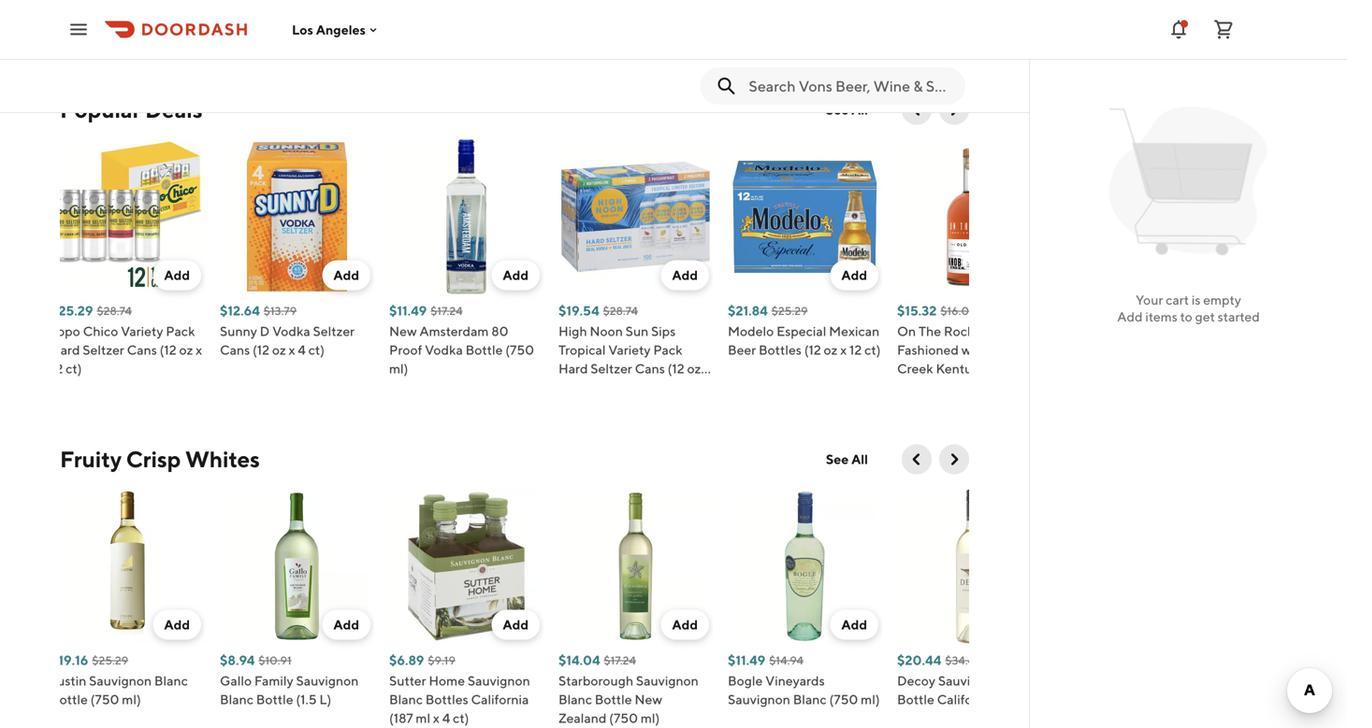 Task type: vqa. For each thing, say whether or not it's contained in the screenshot.
The Amsterdam
yes



Task type: describe. For each thing, give the bounding box(es) containing it.
d
[[260, 324, 270, 339]]

$25.29 for modelo especial mexican beer bottles (12 oz x 12 ct)
[[771, 304, 808, 318]]

sauvignon inside $20.44 $34.49 decoy sauvignon blanc bottle california (750 ml)
[[938, 674, 1001, 689]]

angeles
[[316, 22, 366, 37]]

mexican
[[829, 324, 880, 339]]

$14.94
[[769, 654, 804, 667]]

zealand
[[558, 711, 607, 726]]

$19.16
[[51, 653, 88, 668]]

add for sutter home sauvignon blanc bottles california (187 ml x 4 ct)
[[503, 617, 529, 633]]

oz inside $12.64 $13.79 sunny d vodka seltzer cans (12 oz x 4 ct)
[[272, 342, 286, 358]]

1 the from the left
[[919, 324, 941, 339]]

to inside 30% off 1 alcohol order of $35+  code: 30drinks. up to $30 off.   must be 21+. drink responsibly. terms →
[[97, 25, 112, 45]]

blanc inside $8.94 $10.91 gallo family sauvignon blanc bottle (1.5 l)
[[220, 692, 253, 708]]

empty retail cart image
[[1101, 94, 1276, 269]]

knob
[[990, 342, 1022, 358]]

blanc inside $20.44 $34.49 decoy sauvignon blanc bottle california (750 ml)
[[1003, 674, 1037, 689]]

vineyards
[[765, 674, 825, 689]]

sunny d vodka seltzer cans (12 oz x 4 ct) image
[[220, 140, 374, 294]]

los angeles
[[292, 22, 366, 37]]

sauvignon inside '$11.49 $14.94 bogle vineyards sauvignon blanc (750 ml)'
[[728, 692, 790, 708]]

add for new amsterdam 80 proof vodka bottle (750 ml)
[[503, 268, 529, 283]]

off.
[[148, 25, 172, 45]]

previous button of carousel image for fruity crisp whites
[[907, 450, 926, 469]]

with
[[961, 342, 987, 358]]

$25.29 $28.74 topo chico variety pack hard seltzer cans (12 oz x 12 ct)
[[51, 303, 202, 377]]

$9.19
[[428, 654, 455, 667]]

$13.79
[[264, 304, 297, 318]]

$30
[[115, 25, 145, 45]]

on
[[897, 324, 916, 339]]

(12 inside $21.84 $25.29 modelo especial mexican beer bottles (12 oz x 12 ct)
[[804, 342, 821, 358]]

blanc inside $14.04 $17.24 starborough sauvignon blanc bottle new zealand (750 ml)
[[558, 692, 592, 708]]

los angeles button
[[292, 22, 381, 37]]

(375
[[897, 399, 924, 414]]

bottle inside $14.04 $17.24 starborough sauvignon blanc bottle new zealand (750 ml)
[[595, 692, 632, 708]]

add for modelo especial mexican beer bottles (12 oz x 12 ct)
[[841, 268, 867, 283]]

ml) inside $15.32 $16.09 on the rocks the old fashioned with knob creek kentucky straight bourbon whiskey bottle (375 ml)
[[927, 399, 946, 414]]

$25.29 for justin sauvignon blanc bottle (750 ml)
[[92, 654, 128, 667]]

high
[[558, 324, 587, 339]]

cart
[[1166, 292, 1189, 308]]

(750 inside $20.44 $34.49 decoy sauvignon blanc bottle california (750 ml)
[[997, 692, 1026, 708]]

fashioned
[[897, 342, 959, 358]]

ml) inside "$19.16 $25.29 justin sauvignon blanc bottle (750 ml)"
[[122, 692, 141, 708]]

$6.89 $9.19 sutter home sauvignon blanc bottles california (187 ml x 4 ct)
[[389, 653, 530, 726]]

21+.
[[238, 25, 266, 45]]

$14.04 $17.24 starborough sauvignon blanc bottle new zealand (750 ml)
[[558, 653, 699, 726]]

kentucky
[[936, 361, 993, 377]]

sips
[[651, 324, 676, 339]]

code:
[[299, 2, 343, 22]]

to inside your cart is empty add items to get started
[[1180, 309, 1193, 325]]

bottle inside $11.49 $17.24 new amsterdam 80 proof vodka bottle (750 ml)
[[466, 342, 503, 358]]

hard inside $25.29 $28.74 topo chico variety pack hard seltzer cans (12 oz x 12 ct)
[[51, 342, 80, 358]]

$8.94
[[220, 653, 255, 668]]

$20.44 $34.49 decoy sauvignon blanc bottle california (750 ml)
[[897, 653, 1048, 708]]

ml
[[416, 711, 430, 726]]

$11.49 for new
[[389, 303, 427, 319]]

your
[[1136, 292, 1163, 308]]

hard inside $19.54 $28.74 high noon sun sips tropical variety pack hard seltzer cans (12 oz x 8 ct)
[[558, 361, 588, 377]]

amsterdam
[[419, 324, 489, 339]]

popular deals link
[[60, 95, 203, 125]]

topo
[[51, 324, 80, 339]]

$19.54 $28.74 high noon sun sips tropical variety pack hard seltzer cans (12 oz x 8 ct)
[[558, 303, 710, 395]]

ct) inside $12.64 $13.79 sunny d vodka seltzer cans (12 oz x 4 ct)
[[308, 342, 325, 358]]

ml) inside $20.44 $34.49 decoy sauvignon blanc bottle california (750 ml)
[[1029, 692, 1048, 708]]

sauvignon inside $6.89 $9.19 sutter home sauvignon blanc bottles california (187 ml x 4 ct)
[[468, 674, 530, 689]]

l)
[[319, 692, 331, 708]]

ct) inside $25.29 $28.74 topo chico variety pack hard seltzer cans (12 oz x 12 ct)
[[66, 361, 82, 377]]

(750 inside "$19.16 $25.29 justin sauvignon blanc bottle (750 ml)"
[[90, 692, 119, 708]]

bourbon
[[897, 380, 949, 395]]

new amsterdam 80 proof vodka bottle (750 ml) image
[[389, 140, 544, 294]]

ml) inside '$11.49 $14.94 bogle vineyards sauvignon blanc (750 ml)'
[[861, 692, 880, 708]]

crisp
[[126, 446, 181, 473]]

$14.04
[[558, 653, 600, 668]]

oz inside $19.54 $28.74 high noon sun sips tropical variety pack hard seltzer cans (12 oz x 8 ct)
[[687, 361, 701, 377]]

$10.91
[[258, 654, 292, 667]]

$8.94 $10.91 gallo family sauvignon blanc bottle (1.5 l)
[[220, 653, 359, 708]]

$19.54
[[558, 303, 599, 319]]

30%
[[71, 2, 105, 22]]

rocks
[[944, 324, 980, 339]]

empty
[[1203, 292, 1241, 308]]

$16.09
[[940, 304, 976, 318]]

$35+
[[259, 2, 296, 22]]

$21.84
[[728, 303, 768, 319]]

whites
[[185, 446, 260, 473]]

is
[[1192, 292, 1201, 308]]

sutter home sauvignon blanc bottles california (187 ml x 4 ct) image
[[389, 490, 544, 644]]

los
[[292, 22, 313, 37]]

fruity crisp whites
[[60, 446, 260, 473]]

terms
[[403, 25, 448, 45]]

sutter
[[389, 674, 426, 689]]

off
[[108, 2, 129, 22]]

modelo
[[728, 324, 774, 339]]

Search Vons Beer, Wine & Spirits search field
[[749, 76, 950, 96]]

be
[[216, 25, 236, 45]]

(12 inside $19.54 $28.74 high noon sun sips tropical variety pack hard seltzer cans (12 oz x 8 ct)
[[668, 361, 684, 377]]

(12 inside $12.64 $13.79 sunny d vodka seltzer cans (12 oz x 4 ct)
[[253, 342, 269, 358]]

(750 inside $11.49 $17.24 new amsterdam 80 proof vodka bottle (750 ml)
[[505, 342, 534, 358]]

up
[[71, 25, 94, 45]]

noon
[[590, 324, 623, 339]]

x inside $12.64 $13.79 sunny d vodka seltzer cans (12 oz x 4 ct)
[[289, 342, 295, 358]]

(750 inside $14.04 $17.24 starborough sauvignon blanc bottle new zealand (750 ml)
[[609, 711, 638, 726]]

$20.44
[[897, 653, 941, 668]]

get
[[1195, 309, 1215, 325]]

pack inside $25.29 $28.74 topo chico variety pack hard seltzer cans (12 oz x 12 ct)
[[166, 324, 195, 339]]

california inside $6.89 $9.19 sutter home sauvignon blanc bottles california (187 ml x 4 ct)
[[471, 692, 529, 708]]

$19.16 $25.29 justin sauvignon blanc bottle (750 ml)
[[51, 653, 188, 708]]

whiskey
[[952, 380, 1004, 395]]

$11.49 $14.94 bogle vineyards sauvignon blanc (750 ml)
[[728, 653, 880, 708]]

$11.49 for bogle
[[728, 653, 765, 668]]

ct) inside $6.89 $9.19 sutter home sauvignon blanc bottles california (187 ml x 4 ct)
[[453, 711, 469, 726]]

starborough
[[558, 674, 633, 689]]

4 inside $6.89 $9.19 sutter home sauvignon blanc bottles california (187 ml x 4 ct)
[[442, 711, 450, 726]]

justin
[[51, 674, 86, 689]]

$12.64 $13.79 sunny d vodka seltzer cans (12 oz x 4 ct)
[[220, 303, 355, 358]]

old
[[1008, 324, 1030, 339]]

see for popular deals
[[826, 102, 849, 117]]

of
[[241, 2, 256, 22]]

popular
[[60, 96, 141, 123]]

your cart is empty add items to get started
[[1117, 292, 1260, 325]]

oz inside $25.29 $28.74 topo chico variety pack hard seltzer cans (12 oz x 12 ct)
[[179, 342, 193, 358]]

x inside $21.84 $25.29 modelo especial mexican beer bottles (12 oz x 12 ct)
[[840, 342, 847, 358]]

justin sauvignon blanc bottle (750 ml) image
[[51, 490, 205, 644]]

especial
[[777, 324, 826, 339]]

12 inside $25.29 $28.74 topo chico variety pack hard seltzer cans (12 oz x 12 ct)
[[51, 361, 63, 377]]

ct) inside $21.84 $25.29 modelo especial mexican beer bottles (12 oz x 12 ct)
[[864, 342, 881, 358]]

x inside $19.54 $28.74 high noon sun sips tropical variety pack hard seltzer cans (12 oz x 8 ct)
[[704, 361, 710, 377]]

fruity
[[60, 446, 122, 473]]

next button of carousel image
[[945, 450, 964, 469]]

tropical
[[558, 342, 606, 358]]

add for starborough sauvignon blanc bottle new zealand (750 ml)
[[672, 617, 698, 633]]

items
[[1145, 309, 1178, 325]]

sauvignon inside "$19.16 $25.29 justin sauvignon blanc bottle (750 ml)"
[[89, 674, 152, 689]]

proof
[[389, 342, 422, 358]]



Task type: locate. For each thing, give the bounding box(es) containing it.
1 horizontal spatial $11.49
[[728, 653, 765, 668]]

notification bell image
[[1167, 18, 1190, 41]]

$11.49
[[389, 303, 427, 319], [728, 653, 765, 668]]

2 see all from the top
[[826, 452, 868, 467]]

0 vertical spatial hard
[[51, 342, 80, 358]]

bottle down 'starborough'
[[595, 692, 632, 708]]

vodka down amsterdam
[[425, 342, 463, 358]]

$25.29 inside $25.29 $28.74 topo chico variety pack hard seltzer cans (12 oz x 12 ct)
[[51, 303, 93, 319]]

2 the from the left
[[983, 324, 1005, 339]]

bottles for especial
[[759, 342, 802, 358]]

→
[[71, 47, 86, 67]]

$17.24 for $11.49
[[431, 304, 463, 318]]

next button of carousel image
[[945, 101, 964, 119]]

1 horizontal spatial 12
[[849, 342, 862, 358]]

bottle inside $8.94 $10.91 gallo family sauvignon blanc bottle (1.5 l)
[[256, 692, 293, 708]]

seltzer down tropical
[[591, 361, 632, 377]]

0 horizontal spatial cans
[[127, 342, 157, 358]]

2 horizontal spatial seltzer
[[591, 361, 632, 377]]

sauvignon
[[89, 674, 152, 689], [296, 674, 359, 689], [468, 674, 530, 689], [636, 674, 699, 689], [938, 674, 1001, 689], [728, 692, 790, 708]]

0 vertical spatial $11.49
[[389, 303, 427, 319]]

1 all from the top
[[851, 102, 868, 117]]

to right up
[[97, 25, 112, 45]]

california
[[471, 692, 529, 708], [937, 692, 995, 708]]

add up sips
[[672, 268, 698, 283]]

2 vertical spatial seltzer
[[591, 361, 632, 377]]

bottle inside $20.44 $34.49 decoy sauvignon blanc bottle california (750 ml)
[[897, 692, 934, 708]]

add up $14.04 $17.24 starborough sauvignon blanc bottle new zealand (750 ml)
[[672, 617, 698, 633]]

0 horizontal spatial pack
[[166, 324, 195, 339]]

add for topo chico variety pack hard seltzer cans (12 oz x 12 ct)
[[164, 268, 190, 283]]

0 horizontal spatial $11.49
[[389, 303, 427, 319]]

responsibly.
[[313, 25, 400, 45]]

$11.49 up proof
[[389, 303, 427, 319]]

1 vertical spatial variety
[[608, 342, 651, 358]]

$25.29 inside $21.84 $25.29 modelo especial mexican beer bottles (12 oz x 12 ct)
[[771, 304, 808, 318]]

1 vertical spatial previous button of carousel image
[[907, 450, 926, 469]]

bottles inside $6.89 $9.19 sutter home sauvignon blanc bottles california (187 ml x 4 ct)
[[425, 692, 468, 708]]

creek
[[897, 361, 933, 377]]

x inside $6.89 $9.19 sutter home sauvignon blanc bottles california (187 ml x 4 ct)
[[433, 711, 440, 726]]

1 horizontal spatial vodka
[[425, 342, 463, 358]]

1 vertical spatial see
[[826, 452, 849, 467]]

1 vertical spatial vodka
[[425, 342, 463, 358]]

oz inside $21.84 $25.29 modelo especial mexican beer bottles (12 oz x 12 ct)
[[824, 342, 838, 358]]

2 california from the left
[[937, 692, 995, 708]]

hard down tropical
[[558, 361, 588, 377]]

30% off 1 alcohol order of $35+  code: 30drinks. up to $30 off.   must be 21+. drink responsibly. terms →
[[71, 2, 448, 67]]

cans inside $25.29 $28.74 topo chico variety pack hard seltzer cans (12 oz x 12 ct)
[[127, 342, 157, 358]]

$15.32
[[897, 303, 937, 319]]

gallo
[[220, 674, 252, 689]]

bottles for home
[[425, 692, 468, 708]]

0 horizontal spatial $17.24
[[431, 304, 463, 318]]

$17.24 inside $11.49 $17.24 new amsterdam 80 proof vodka bottle (750 ml)
[[431, 304, 463, 318]]

to left the get
[[1180, 309, 1193, 325]]

1 vertical spatial 4
[[442, 711, 450, 726]]

0 vertical spatial $17.24
[[431, 304, 463, 318]]

add up '$11.49 $14.94 bogle vineyards sauvignon blanc (750 ml)'
[[841, 617, 867, 633]]

1 vertical spatial $11.49
[[728, 653, 765, 668]]

1 horizontal spatial pack
[[653, 342, 683, 358]]

vodka down "$13.79" on the top of page
[[272, 324, 310, 339]]

$28.74 inside $25.29 $28.74 topo chico variety pack hard seltzer cans (12 oz x 12 ct)
[[97, 304, 132, 318]]

family
[[254, 674, 293, 689]]

bottle
[[466, 342, 503, 358], [1006, 380, 1043, 395], [51, 692, 88, 708], [256, 692, 293, 708], [595, 692, 632, 708], [897, 692, 934, 708]]

$11.49 up bogle
[[728, 653, 765, 668]]

high noon sun sips tropical variety pack hard seltzer cans (12 oz x 8 ct) image
[[558, 140, 713, 294]]

1 vertical spatial see all link
[[815, 445, 879, 475]]

add down your at top
[[1117, 309, 1143, 325]]

1 horizontal spatial cans
[[220, 342, 250, 358]]

0 vertical spatial variety
[[121, 324, 163, 339]]

sauvignon right 'starborough'
[[636, 674, 699, 689]]

2 all from the top
[[851, 452, 868, 467]]

0 horizontal spatial the
[[919, 324, 941, 339]]

all for popular deals
[[851, 102, 868, 117]]

bottle inside $15.32 $16.09 on the rocks the old fashioned with knob creek kentucky straight bourbon whiskey bottle (375 ml)
[[1006, 380, 1043, 395]]

hard down topo
[[51, 342, 80, 358]]

the up fashioned
[[919, 324, 941, 339]]

pack left the sunny on the top left of page
[[166, 324, 195, 339]]

sauvignon down $34.49
[[938, 674, 1001, 689]]

add up $8.94 $10.91 gallo family sauvignon blanc bottle (1.5 l)
[[333, 617, 359, 633]]

bottle inside "$19.16 $25.29 justin sauvignon blanc bottle (750 ml)"
[[51, 692, 88, 708]]

blanc
[[154, 674, 188, 689], [1003, 674, 1037, 689], [220, 692, 253, 708], [389, 692, 423, 708], [558, 692, 592, 708], [793, 692, 827, 708]]

x inside $25.29 $28.74 topo chico variety pack hard seltzer cans (12 oz x 12 ct)
[[196, 342, 202, 358]]

1 previous button of carousel image from the top
[[907, 101, 926, 119]]

1
[[132, 2, 138, 22]]

$28.74 for chico
[[97, 304, 132, 318]]

new inside $14.04 $17.24 starborough sauvignon blanc bottle new zealand (750 ml)
[[635, 692, 662, 708]]

the up knob
[[983, 324, 1005, 339]]

4 inside $12.64 $13.79 sunny d vodka seltzer cans (12 oz x 4 ct)
[[298, 342, 306, 358]]

the
[[919, 324, 941, 339], [983, 324, 1005, 339]]

$28.74 for noon
[[603, 304, 638, 318]]

decoy
[[897, 674, 935, 689]]

1 vertical spatial to
[[1180, 309, 1193, 325]]

bogle
[[728, 674, 763, 689]]

0 vertical spatial to
[[97, 25, 112, 45]]

0 vertical spatial all
[[851, 102, 868, 117]]

gallo family sauvignon blanc bottle (1.5 l) image
[[220, 490, 374, 644]]

sauvignon down bogle
[[728, 692, 790, 708]]

topo chico variety pack hard seltzer cans (12 oz x 12 ct) image
[[51, 140, 205, 294]]

1 vertical spatial seltzer
[[83, 342, 124, 358]]

$17.24 up amsterdam
[[431, 304, 463, 318]]

2 see all link from the top
[[815, 445, 879, 475]]

new inside $11.49 $17.24 new amsterdam 80 proof vodka bottle (750 ml)
[[389, 324, 417, 339]]

ct) inside $19.54 $28.74 high noon sun sips tropical variety pack hard seltzer cans (12 oz x 8 ct)
[[569, 380, 585, 395]]

pack down sips
[[653, 342, 683, 358]]

0 vertical spatial previous button of carousel image
[[907, 101, 926, 119]]

0 vertical spatial see all link
[[815, 95, 879, 125]]

0 items, open order cart image
[[1212, 18, 1235, 41]]

2 previous button of carousel image from the top
[[907, 450, 926, 469]]

bottle down justin
[[51, 692, 88, 708]]

seltzer down chico
[[83, 342, 124, 358]]

modelo especial mexican beer bottles (12 oz x 12 ct) image
[[728, 140, 882, 294]]

$25.29 inside "$19.16 $25.29 justin sauvignon blanc bottle (750 ml)"
[[92, 654, 128, 667]]

$11.49 $17.24 new amsterdam 80 proof vodka bottle (750 ml)
[[389, 303, 534, 377]]

sauvignon inside $8.94 $10.91 gallo family sauvignon blanc bottle (1.5 l)
[[296, 674, 359, 689]]

to
[[97, 25, 112, 45], [1180, 309, 1193, 325]]

1 vertical spatial new
[[635, 692, 662, 708]]

0 horizontal spatial vodka
[[272, 324, 310, 339]]

all for fruity crisp whites
[[851, 452, 868, 467]]

1 california from the left
[[471, 692, 529, 708]]

beer
[[728, 342, 756, 358]]

bottles
[[759, 342, 802, 358], [425, 692, 468, 708]]

add for bogle vineyards sauvignon blanc (750 ml)
[[841, 617, 867, 633]]

see all link for fruity crisp whites
[[815, 445, 879, 475]]

1 horizontal spatial california
[[937, 692, 995, 708]]

bottles inside $21.84 $25.29 modelo especial mexican beer bottles (12 oz x 12 ct)
[[759, 342, 802, 358]]

variety right chico
[[121, 324, 163, 339]]

$25.29 up topo
[[51, 303, 93, 319]]

bogle vineyards sauvignon blanc (750 ml) image
[[728, 490, 882, 644]]

$17.24 inside $14.04 $17.24 starborough sauvignon blanc bottle new zealand (750 ml)
[[604, 654, 636, 667]]

1 vertical spatial bottles
[[425, 692, 468, 708]]

variety down sun
[[608, 342, 651, 358]]

12
[[849, 342, 862, 358], [51, 361, 63, 377]]

0 vertical spatial vodka
[[272, 324, 310, 339]]

0 horizontal spatial new
[[389, 324, 417, 339]]

drink
[[269, 25, 310, 45]]

hard
[[51, 342, 80, 358], [558, 361, 588, 377]]

all
[[851, 102, 868, 117], [851, 452, 868, 467]]

1 vertical spatial pack
[[653, 342, 683, 358]]

sauvignon inside $14.04 $17.24 starborough sauvignon blanc bottle new zealand (750 ml)
[[636, 674, 699, 689]]

1 see all link from the top
[[815, 95, 879, 125]]

bottle down family
[[256, 692, 293, 708]]

(750 inside '$11.49 $14.94 bogle vineyards sauvignon blanc (750 ml)'
[[829, 692, 858, 708]]

variety
[[121, 324, 163, 339], [608, 342, 651, 358]]

1 horizontal spatial seltzer
[[313, 324, 355, 339]]

1 horizontal spatial variety
[[608, 342, 651, 358]]

add inside your cart is empty add items to get started
[[1117, 309, 1143, 325]]

0 horizontal spatial $28.74
[[97, 304, 132, 318]]

fruity crisp whites link
[[60, 445, 260, 475]]

1 see from the top
[[826, 102, 849, 117]]

add for justin sauvignon blanc bottle (750 ml)
[[164, 617, 190, 633]]

cans inside $19.54 $28.74 high noon sun sips tropical variety pack hard seltzer cans (12 oz x 8 ct)
[[635, 361, 665, 377]]

1 horizontal spatial to
[[1180, 309, 1193, 325]]

deals
[[145, 96, 203, 123]]

(12
[[160, 342, 177, 358], [253, 342, 269, 358], [804, 342, 821, 358], [668, 361, 684, 377]]

(1.5
[[296, 692, 317, 708]]

$25.29 up especial
[[771, 304, 808, 318]]

add up $25.29 $28.74 topo chico variety pack hard seltzer cans (12 oz x 12 ct)
[[164, 268, 190, 283]]

12 down mexican
[[849, 342, 862, 358]]

popular deals
[[60, 96, 203, 123]]

cans inside $12.64 $13.79 sunny d vodka seltzer cans (12 oz x 4 ct)
[[220, 342, 250, 358]]

ct)
[[308, 342, 325, 358], [864, 342, 881, 358], [66, 361, 82, 377], [569, 380, 585, 395], [453, 711, 469, 726]]

bottle down 80
[[466, 342, 503, 358]]

must
[[175, 25, 213, 45]]

$17.24 for $14.04
[[604, 654, 636, 667]]

ml) inside $14.04 $17.24 starborough sauvignon blanc bottle new zealand (750 ml)
[[641, 711, 660, 726]]

see all for popular deals
[[826, 102, 868, 117]]

open menu image
[[67, 18, 90, 41]]

0 vertical spatial pack
[[166, 324, 195, 339]]

cans
[[127, 342, 157, 358], [220, 342, 250, 358], [635, 361, 665, 377]]

$11.49 inside '$11.49 $14.94 bogle vineyards sauvignon blanc (750 ml)'
[[728, 653, 765, 668]]

1 horizontal spatial bottles
[[759, 342, 802, 358]]

bottles down home
[[425, 692, 468, 708]]

1 horizontal spatial hard
[[558, 361, 588, 377]]

8
[[558, 380, 566, 395]]

0 vertical spatial 4
[[298, 342, 306, 358]]

add up $12.64 $13.79 sunny d vodka seltzer cans (12 oz x 4 ct)
[[333, 268, 359, 283]]

1 horizontal spatial 4
[[442, 711, 450, 726]]

1 vertical spatial all
[[851, 452, 868, 467]]

chico
[[83, 324, 118, 339]]

seltzer inside $12.64 $13.79 sunny d vodka seltzer cans (12 oz x 4 ct)
[[313, 324, 355, 339]]

1 vertical spatial 12
[[51, 361, 63, 377]]

blanc inside $6.89 $9.19 sutter home sauvignon blanc bottles california (187 ml x 4 ct)
[[389, 692, 423, 708]]

2 see from the top
[[826, 452, 849, 467]]

$25.29
[[51, 303, 93, 319], [771, 304, 808, 318], [92, 654, 128, 667]]

$6.89
[[389, 653, 424, 668]]

$11.49 inside $11.49 $17.24 new amsterdam 80 proof vodka bottle (750 ml)
[[389, 303, 427, 319]]

$12.64
[[220, 303, 260, 319]]

0 horizontal spatial to
[[97, 25, 112, 45]]

add up "$19.16 $25.29 justin sauvignon blanc bottle (750 ml)"
[[164, 617, 190, 633]]

previous button of carousel image left next button of carousel icon
[[907, 101, 926, 119]]

bottle down decoy
[[897, 692, 934, 708]]

pack
[[166, 324, 195, 339], [653, 342, 683, 358]]

$28.74 inside $19.54 $28.74 high noon sun sips tropical variety pack hard seltzer cans (12 oz x 8 ct)
[[603, 304, 638, 318]]

order
[[198, 2, 238, 22]]

(187
[[389, 711, 413, 726]]

see for fruity crisp whites
[[826, 452, 849, 467]]

sauvignon right home
[[468, 674, 530, 689]]

bottles down especial
[[759, 342, 802, 358]]

1 horizontal spatial $17.24
[[604, 654, 636, 667]]

0 horizontal spatial hard
[[51, 342, 80, 358]]

blanc inside "$19.16 $25.29 justin sauvignon blanc bottle (750 ml)"
[[154, 674, 188, 689]]

(12 inside $25.29 $28.74 topo chico variety pack hard seltzer cans (12 oz x 12 ct)
[[160, 342, 177, 358]]

0 horizontal spatial 12
[[51, 361, 63, 377]]

vodka
[[272, 324, 310, 339], [425, 342, 463, 358]]

0 horizontal spatial california
[[471, 692, 529, 708]]

sunny
[[220, 324, 257, 339]]

0 vertical spatial seltzer
[[313, 324, 355, 339]]

0 horizontal spatial variety
[[121, 324, 163, 339]]

add button
[[153, 261, 201, 290], [153, 261, 201, 290], [322, 261, 370, 290], [322, 261, 370, 290], [492, 261, 540, 290], [492, 261, 540, 290], [661, 261, 709, 290], [661, 261, 709, 290], [830, 261, 878, 290], [830, 261, 878, 290], [153, 610, 201, 640], [153, 610, 201, 640], [322, 610, 370, 640], [322, 610, 370, 640], [492, 610, 540, 640], [492, 610, 540, 640], [661, 610, 709, 640], [661, 610, 709, 640], [830, 610, 878, 640], [830, 610, 878, 640]]

add for high noon sun sips tropical variety pack hard seltzer cans (12 oz x 8 ct)
[[672, 268, 698, 283]]

vodka inside $11.49 $17.24 new amsterdam 80 proof vodka bottle (750 ml)
[[425, 342, 463, 358]]

starborough sauvignon blanc bottle new zealand (750 ml) image
[[558, 490, 713, 644]]

1 vertical spatial hard
[[558, 361, 588, 377]]

blanc inside '$11.49 $14.94 bogle vineyards sauvignon blanc (750 ml)'
[[793, 692, 827, 708]]

add for sunny d vodka seltzer cans (12 oz x 4 ct)
[[333, 268, 359, 283]]

see all link for popular deals
[[815, 95, 879, 125]]

1 horizontal spatial the
[[983, 324, 1005, 339]]

12 down topo
[[51, 361, 63, 377]]

$21.84 $25.29 modelo especial mexican beer bottles (12 oz x 12 ct)
[[728, 303, 881, 358]]

previous button of carousel image
[[907, 101, 926, 119], [907, 450, 926, 469]]

1 $28.74 from the left
[[97, 304, 132, 318]]

30drinks.
[[346, 2, 434, 22]]

previous button of carousel image for popular deals
[[907, 101, 926, 119]]

$15.32 $16.09 on the rocks the old fashioned with knob creek kentucky straight bourbon whiskey bottle (375 ml)
[[897, 303, 1043, 414]]

1 see all from the top
[[826, 102, 868, 117]]

variety inside $19.54 $28.74 high noon sun sips tropical variety pack hard seltzer cans (12 oz x 8 ct)
[[608, 342, 651, 358]]

straight
[[995, 361, 1043, 377]]

$28.74 up chico
[[97, 304, 132, 318]]

1 horizontal spatial $28.74
[[603, 304, 638, 318]]

california inside $20.44 $34.49 decoy sauvignon blanc bottle california (750 ml)
[[937, 692, 995, 708]]

0 vertical spatial bottles
[[759, 342, 802, 358]]

12 inside $21.84 $25.29 modelo especial mexican beer bottles (12 oz x 12 ct)
[[849, 342, 862, 358]]

ml)
[[389, 361, 408, 377], [927, 399, 946, 414], [122, 692, 141, 708], [861, 692, 880, 708], [1029, 692, 1048, 708], [641, 711, 660, 726]]

see all link
[[815, 95, 879, 125], [815, 445, 879, 475]]

$17.24 up 'starborough'
[[604, 654, 636, 667]]

sun
[[626, 324, 649, 339]]

see
[[826, 102, 849, 117], [826, 452, 849, 467]]

80
[[491, 324, 509, 339]]

sauvignon right justin
[[89, 674, 152, 689]]

seltzer inside $19.54 $28.74 high noon sun sips tropical variety pack hard seltzer cans (12 oz x 8 ct)
[[591, 361, 632, 377]]

add for gallo family sauvignon blanc bottle (1.5 l)
[[333, 617, 359, 633]]

0 horizontal spatial seltzer
[[83, 342, 124, 358]]

$17.24
[[431, 304, 463, 318], [604, 654, 636, 667]]

add up 80
[[503, 268, 529, 283]]

pack inside $19.54 $28.74 high noon sun sips tropical variety pack hard seltzer cans (12 oz x 8 ct)
[[653, 342, 683, 358]]

seltzer
[[313, 324, 355, 339], [83, 342, 124, 358], [591, 361, 632, 377]]

ml) inside $11.49 $17.24 new amsterdam 80 proof vodka bottle (750 ml)
[[389, 361, 408, 377]]

bottle down straight
[[1006, 380, 1043, 395]]

(750
[[505, 342, 534, 358], [90, 692, 119, 708], [829, 692, 858, 708], [997, 692, 1026, 708], [609, 711, 638, 726]]

add up $6.89 $9.19 sutter home sauvignon blanc bottles california (187 ml x 4 ct)
[[503, 617, 529, 633]]

home
[[429, 674, 465, 689]]

$28.74 up noon
[[603, 304, 638, 318]]

0 horizontal spatial bottles
[[425, 692, 468, 708]]

0 vertical spatial see
[[826, 102, 849, 117]]

sauvignon up l)
[[296, 674, 359, 689]]

vodka inside $12.64 $13.79 sunny d vodka seltzer cans (12 oz x 4 ct)
[[272, 324, 310, 339]]

add up mexican
[[841, 268, 867, 283]]

previous button of carousel image left next button of carousel image
[[907, 450, 926, 469]]

$34.49
[[945, 654, 982, 667]]

1 vertical spatial see all
[[826, 452, 868, 467]]

0 vertical spatial new
[[389, 324, 417, 339]]

seltzer right d
[[313, 324, 355, 339]]

see all for fruity crisp whites
[[826, 452, 868, 467]]

2 horizontal spatial cans
[[635, 361, 665, 377]]

variety inside $25.29 $28.74 topo chico variety pack hard seltzer cans (12 oz x 12 ct)
[[121, 324, 163, 339]]

2 $28.74 from the left
[[603, 304, 638, 318]]

0 vertical spatial 12
[[849, 342, 862, 358]]

1 horizontal spatial new
[[635, 692, 662, 708]]

0 horizontal spatial 4
[[298, 342, 306, 358]]

alcohol
[[141, 2, 195, 22]]

seltzer inside $25.29 $28.74 topo chico variety pack hard seltzer cans (12 oz x 12 ct)
[[83, 342, 124, 358]]

4
[[298, 342, 306, 358], [442, 711, 450, 726]]

0 vertical spatial see all
[[826, 102, 868, 117]]

$25.29 right $19.16 at the bottom left of page
[[92, 654, 128, 667]]

$28.74
[[97, 304, 132, 318], [603, 304, 638, 318]]

1 vertical spatial $17.24
[[604, 654, 636, 667]]



